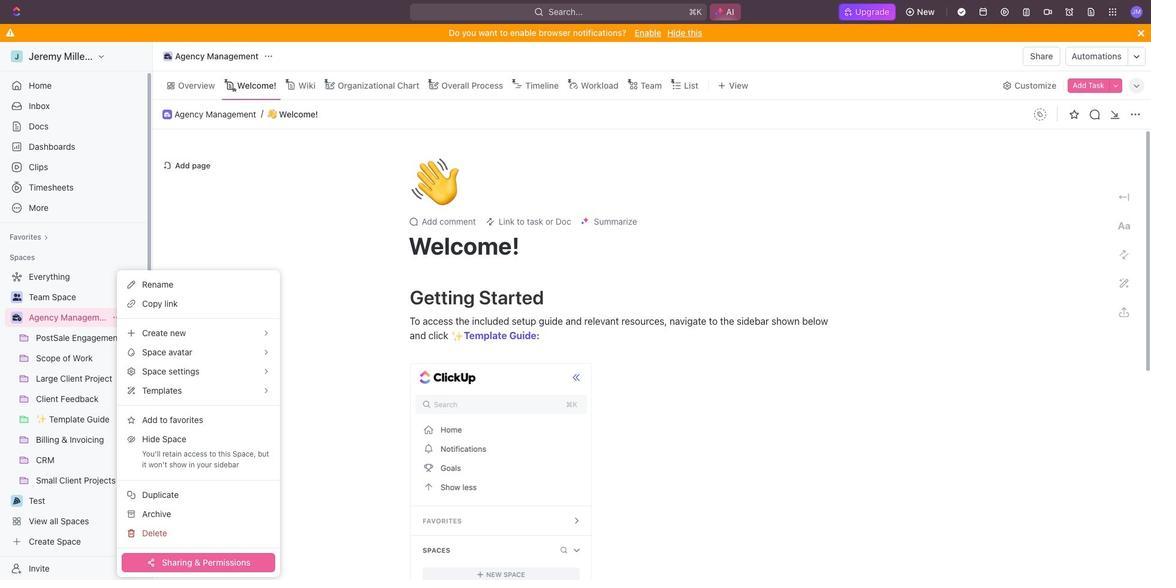 Task type: describe. For each thing, give the bounding box(es) containing it.
1 vertical spatial business time image
[[164, 112, 170, 117]]

tree inside sidebar navigation
[[5, 267, 141, 552]]



Task type: vqa. For each thing, say whether or not it's contained in the screenshot.
tree
yes



Task type: locate. For each thing, give the bounding box(es) containing it.
sidebar navigation
[[0, 42, 153, 580]]

tree
[[5, 267, 141, 552]]

business time image inside sidebar navigation
[[12, 314, 21, 321]]

0 vertical spatial business time image
[[164, 53, 172, 59]]

business time image
[[164, 53, 172, 59], [164, 112, 170, 117], [12, 314, 21, 321]]

2 vertical spatial business time image
[[12, 314, 21, 321]]



